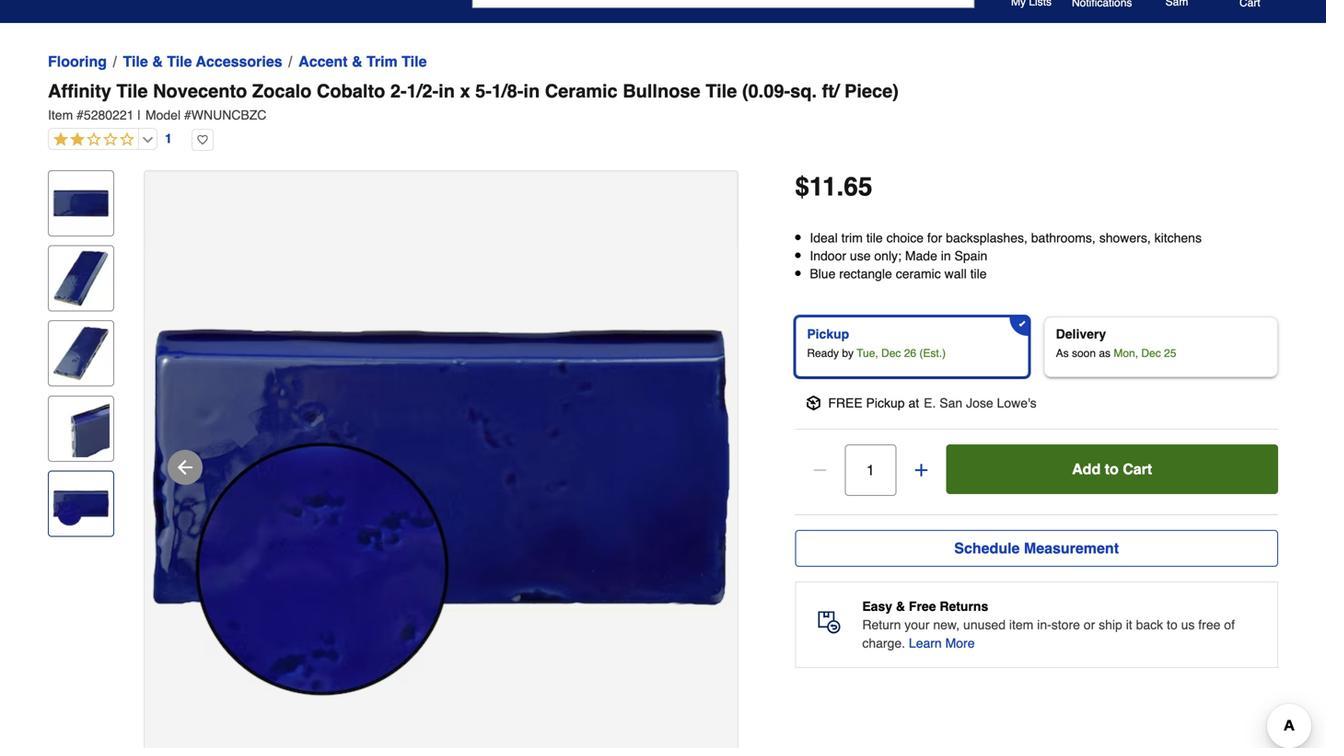 Task type: vqa. For each thing, say whether or not it's contained in the screenshot.
arrow left icon on the bottom left of the page
yes



Task type: locate. For each thing, give the bounding box(es) containing it.
to
[[1105, 461, 1119, 478], [1167, 618, 1178, 632]]

$ 11 . 65
[[795, 172, 873, 202]]

pickup left at
[[866, 396, 905, 411]]

pickup
[[807, 327, 849, 341], [866, 396, 905, 411]]

use
[[850, 249, 871, 263]]

trim
[[841, 231, 863, 245]]

26
[[904, 347, 916, 360]]

1 horizontal spatial &
[[352, 53, 362, 70]]

&
[[152, 53, 163, 70], [352, 53, 362, 70], [896, 599, 905, 614]]

1 horizontal spatial to
[[1167, 618, 1178, 632]]

jose
[[966, 396, 993, 411]]

1 horizontal spatial in
[[523, 81, 540, 102]]

# right model
[[184, 108, 191, 122]]

arrow left image
[[174, 457, 196, 479]]

& left free
[[896, 599, 905, 614]]

tile & tile accessories
[[123, 53, 282, 70]]

0 vertical spatial pickup
[[807, 327, 849, 341]]

25
[[1164, 347, 1176, 360]]

option group
[[788, 309, 1286, 385]]

bullnose
[[623, 81, 701, 102]]

in right 5-
[[523, 81, 540, 102]]

2 dec from the left
[[1141, 347, 1161, 360]]

choice
[[886, 231, 924, 245]]

at
[[908, 396, 919, 411]]

2 stars image
[[49, 132, 134, 149]]

0 horizontal spatial in
[[438, 81, 455, 102]]

in
[[438, 81, 455, 102], [523, 81, 540, 102], [941, 249, 951, 263]]

1 vertical spatial tile
[[970, 267, 987, 282]]

& inside accent & trim tile link
[[352, 53, 362, 70]]

0 horizontal spatial tile
[[866, 231, 883, 245]]

0 horizontal spatial pickup
[[807, 327, 849, 341]]

plus image
[[912, 461, 930, 480]]

1 horizontal spatial dec
[[1141, 347, 1161, 360]]

learn more
[[909, 636, 975, 651]]

affinity tile  #wnuncbzc - thumbnail4 image
[[52, 400, 110, 457]]

affinity tile  #wnuncbzc - thumbnail2 image
[[52, 250, 110, 307]]

1 horizontal spatial #
[[184, 108, 191, 122]]

ready
[[807, 347, 839, 360]]

1 horizontal spatial pickup
[[866, 396, 905, 411]]

model
[[145, 108, 181, 122]]

easy
[[862, 599, 892, 614]]

showers,
[[1099, 231, 1151, 245]]

or
[[1084, 618, 1095, 632]]

unused
[[963, 618, 1006, 632]]

dec inside the delivery as soon as mon, dec 25
[[1141, 347, 1161, 360]]

0 horizontal spatial &
[[152, 53, 163, 70]]

(est.)
[[919, 347, 946, 360]]

tile up only;
[[866, 231, 883, 245]]

& left trim
[[352, 53, 362, 70]]

affinity tile  #wnuncbzc - thumbnail5 image
[[52, 476, 110, 533]]

san
[[940, 396, 963, 411]]

& up novecento
[[152, 53, 163, 70]]

mon,
[[1114, 347, 1138, 360]]

2 horizontal spatial &
[[896, 599, 905, 614]]

tile down spain
[[970, 267, 987, 282]]

bathrooms,
[[1031, 231, 1096, 245]]

only;
[[874, 249, 902, 263]]

1
[[165, 131, 172, 146]]

to right add
[[1105, 461, 1119, 478]]

tile
[[123, 53, 148, 70], [167, 53, 192, 70], [402, 53, 427, 70], [116, 81, 148, 102], [706, 81, 737, 102]]

add
[[1072, 461, 1101, 478]]

# right the item
[[77, 108, 84, 122]]

your
[[905, 618, 930, 632]]

free pickup at e. san jose lowe's
[[828, 396, 1037, 411]]

& inside tile & tile accessories 'link'
[[152, 53, 163, 70]]

pickup inside 'pickup ready by tue, dec 26 (est.)'
[[807, 327, 849, 341]]

in inside ideal trim tile choice for backsplashes, bathrooms, showers, kitchens indoor use only; made in spain blue rectangle ceramic wall tile
[[941, 249, 951, 263]]

0 horizontal spatial #
[[77, 108, 84, 122]]

1 dec from the left
[[881, 347, 901, 360]]

accent & trim tile link
[[299, 51, 427, 73]]

Search Query text field
[[473, 0, 891, 7]]

& inside the easy & free returns return your new, unused item in-store or ship it back to us free of charge.
[[896, 599, 905, 614]]

0 horizontal spatial dec
[[881, 347, 901, 360]]

ideal trim tile choice for backsplashes, bathrooms, showers, kitchens indoor use only; made in spain blue rectangle ceramic wall tile
[[810, 231, 1202, 282]]

5280221
[[84, 108, 134, 122]]

easy & free returns return your new, unused item in-store or ship it back to us free of charge.
[[862, 599, 1235, 651]]

None search field
[[472, 0, 975, 23]]

in left x
[[438, 81, 455, 102]]

5-
[[475, 81, 492, 102]]

learn
[[909, 636, 942, 651]]

in up wall
[[941, 249, 951, 263]]

dec left 26
[[881, 347, 901, 360]]

pickup ready by tue, dec 26 (est.)
[[807, 327, 946, 360]]

accessories
[[196, 53, 282, 70]]

free
[[1198, 618, 1221, 632]]

1 vertical spatial to
[[1167, 618, 1178, 632]]

dec
[[881, 347, 901, 360], [1141, 347, 1161, 360]]

dec left 25
[[1141, 347, 1161, 360]]

2-
[[390, 81, 407, 102]]

2 horizontal spatial in
[[941, 249, 951, 263]]

item
[[48, 108, 73, 122]]

pickup up ready
[[807, 327, 849, 341]]

(0.09-
[[742, 81, 790, 102]]

as
[[1099, 347, 1111, 360]]

schedule measurement
[[954, 540, 1119, 557]]

to left the us on the right of the page
[[1167, 618, 1178, 632]]

minus image
[[811, 461, 829, 480]]

store
[[1051, 618, 1080, 632]]

back
[[1136, 618, 1163, 632]]

item number 5 2 8 0 2 2 1 and model number w n u n c b z c element
[[48, 106, 1278, 124]]

0 vertical spatial to
[[1105, 461, 1119, 478]]

zocalo
[[252, 81, 312, 102]]

accent & trim tile
[[299, 53, 427, 70]]

tile
[[866, 231, 883, 245], [970, 267, 987, 282]]

0 vertical spatial tile
[[866, 231, 883, 245]]

0 horizontal spatial to
[[1105, 461, 1119, 478]]

it
[[1126, 618, 1132, 632]]



Task type: describe. For each thing, give the bounding box(es) containing it.
trim
[[366, 53, 398, 70]]

11
[[809, 172, 837, 202]]

flooring
[[48, 53, 107, 70]]

us
[[1181, 618, 1195, 632]]

schedule measurement button
[[795, 530, 1278, 567]]

e.
[[924, 396, 936, 411]]

x
[[460, 81, 470, 102]]

learn more link
[[909, 634, 975, 653]]

1 # from the left
[[77, 108, 84, 122]]

ft/
[[822, 81, 839, 102]]

measurement
[[1024, 540, 1119, 557]]

tile & tile accessories link
[[123, 51, 282, 73]]

$
[[795, 172, 809, 202]]

1/8-
[[492, 81, 523, 102]]

free
[[909, 599, 936, 614]]

1/2-
[[407, 81, 438, 102]]

affinity tile  #wnuncbzc - 5 image
[[145, 171, 738, 749]]

piece)
[[844, 81, 899, 102]]

affinity tile  #wnuncbzc - thumbnail3 image
[[52, 325, 110, 382]]

ship
[[1099, 618, 1122, 632]]

soon
[[1072, 347, 1096, 360]]

free
[[828, 396, 863, 411]]

ceramic
[[896, 267, 941, 282]]

for
[[927, 231, 942, 245]]

as
[[1056, 347, 1069, 360]]

1 horizontal spatial tile
[[970, 267, 987, 282]]

tue,
[[857, 347, 878, 360]]

kitchens
[[1154, 231, 1202, 245]]

to inside button
[[1105, 461, 1119, 478]]

lowe's
[[997, 396, 1037, 411]]

of
[[1224, 618, 1235, 632]]

blue
[[810, 267, 836, 282]]

add to cart button
[[946, 445, 1278, 494]]

indoor
[[810, 249, 846, 263]]

more
[[945, 636, 975, 651]]

wnuncbzc
[[191, 108, 267, 122]]

add to cart
[[1072, 461, 1152, 478]]

65
[[844, 172, 873, 202]]

2 # from the left
[[184, 108, 191, 122]]

returns
[[940, 599, 988, 614]]

option group containing pickup
[[788, 309, 1286, 385]]

delivery
[[1056, 327, 1106, 341]]

& for tile
[[152, 53, 163, 70]]

Stepper number input field with increment and decrement buttons number field
[[845, 445, 896, 496]]

cobalto
[[317, 81, 385, 102]]

affinity tile novecento zocalo cobalto 2-1/2-in x 5-1/8-in ceramic bullnose tile (0.09-sq. ft/ piece) item # 5280221 | model # wnuncbzc
[[48, 81, 899, 122]]

wall
[[945, 267, 967, 282]]

schedule
[[954, 540, 1020, 557]]

rectangle
[[839, 267, 892, 282]]

accent
[[299, 53, 348, 70]]

cart
[[1123, 461, 1152, 478]]

pickup image
[[806, 396, 821, 411]]

ideal
[[810, 231, 838, 245]]

|
[[137, 108, 141, 122]]

charge.
[[862, 636, 905, 651]]

affinity tile  #wnuncbzc - thumbnail image
[[52, 175, 110, 232]]

made
[[905, 249, 937, 263]]

& for easy
[[896, 599, 905, 614]]

heart outline image
[[191, 129, 213, 151]]

delivery as soon as mon, dec 25
[[1056, 327, 1176, 360]]

1 vertical spatial pickup
[[866, 396, 905, 411]]

& for accent
[[352, 53, 362, 70]]

backsplashes,
[[946, 231, 1028, 245]]

by
[[842, 347, 854, 360]]

to inside the easy & free returns return your new, unused item in-store or ship it back to us free of charge.
[[1167, 618, 1178, 632]]

in-
[[1037, 618, 1051, 632]]

novecento
[[153, 81, 247, 102]]

spain
[[955, 249, 988, 263]]

return
[[862, 618, 901, 632]]

dec inside 'pickup ready by tue, dec 26 (est.)'
[[881, 347, 901, 360]]

ceramic
[[545, 81, 618, 102]]

.
[[837, 172, 844, 202]]

new,
[[933, 618, 960, 632]]

item
[[1009, 618, 1034, 632]]

affinity
[[48, 81, 111, 102]]

sq.
[[790, 81, 817, 102]]



